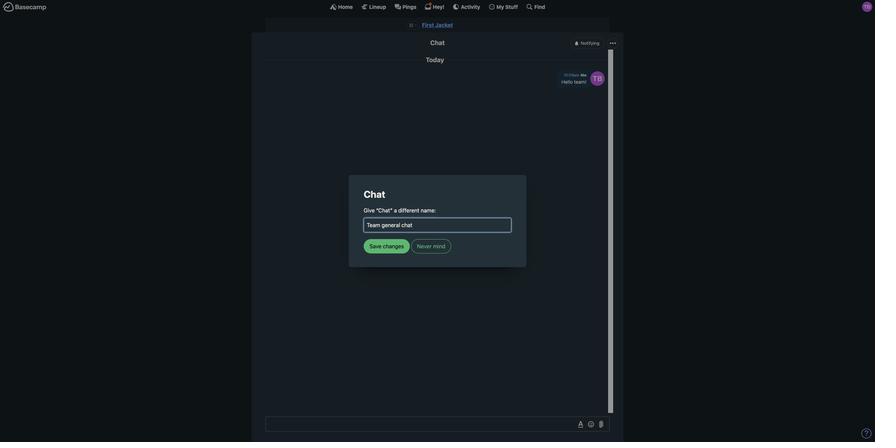 Task type: locate. For each thing, give the bounding box(es) containing it.
0 vertical spatial tyler black image
[[862, 2, 873, 12]]

home
[[338, 4, 353, 10]]

10:09am link
[[564, 73, 580, 77]]

hey!
[[433, 4, 445, 10]]

tyler black image
[[862, 2, 873, 12], [590, 71, 605, 86]]

activity
[[461, 4, 480, 10]]

chat up the "give"
[[364, 189, 385, 200]]

1 vertical spatial tyler black image
[[590, 71, 605, 86]]

chat up today
[[430, 39, 445, 47]]

chat
[[430, 39, 445, 47], [364, 189, 385, 200]]

None text field
[[265, 417, 610, 432]]

a
[[394, 208, 397, 214]]

jacket
[[435, 22, 453, 28]]

0 vertical spatial chat
[[430, 39, 445, 47]]

pings button
[[394, 3, 417, 10]]

pings
[[403, 4, 417, 10]]

name:
[[421, 208, 436, 214]]

give
[[364, 208, 375, 214]]

never
[[417, 244, 432, 250]]

1 horizontal spatial tyler black image
[[862, 2, 873, 12]]

hey! button
[[425, 3, 445, 10]]

None submit
[[364, 239, 410, 254]]

my stuff button
[[488, 3, 518, 10]]

hello
[[562, 79, 573, 85]]

0 horizontal spatial chat
[[364, 189, 385, 200]]

lineup
[[369, 4, 386, 10]]

10:09am element
[[564, 73, 580, 77]]

activity link
[[453, 3, 480, 10]]



Task type: describe. For each thing, give the bounding box(es) containing it.
tyler black image inside 'main' "element"
[[862, 2, 873, 12]]

switch accounts image
[[3, 2, 47, 12]]

home link
[[330, 3, 353, 10]]

today
[[426, 56, 444, 64]]

stuff
[[505, 4, 518, 10]]

lineup link
[[361, 3, 386, 10]]

find
[[535, 4, 545, 10]]

first jacket
[[422, 22, 453, 28]]

team!
[[574, 79, 587, 85]]

different
[[398, 208, 419, 214]]

notifying
[[581, 40, 600, 46]]

mind
[[433, 244, 445, 250]]

first
[[422, 22, 434, 28]]

Give "Chat" a different name: text field
[[364, 218, 512, 233]]

0 horizontal spatial tyler black image
[[590, 71, 605, 86]]

1 horizontal spatial chat
[[430, 39, 445, 47]]

notifying link
[[571, 38, 604, 49]]

give "chat" a different name:
[[364, 208, 436, 214]]

first jacket link
[[422, 22, 453, 28]]

main element
[[0, 0, 875, 13]]

find button
[[526, 3, 545, 10]]

"chat"
[[376, 208, 393, 214]]

never mind button
[[411, 239, 451, 254]]

10:09am
[[564, 73, 580, 77]]

never mind
[[417, 244, 445, 250]]

1 vertical spatial chat
[[364, 189, 385, 200]]

my
[[497, 4, 504, 10]]

my stuff
[[497, 4, 518, 10]]

hello team!
[[562, 79, 587, 85]]



Task type: vqa. For each thing, say whether or not it's contained in the screenshot.
MY STUFF
yes



